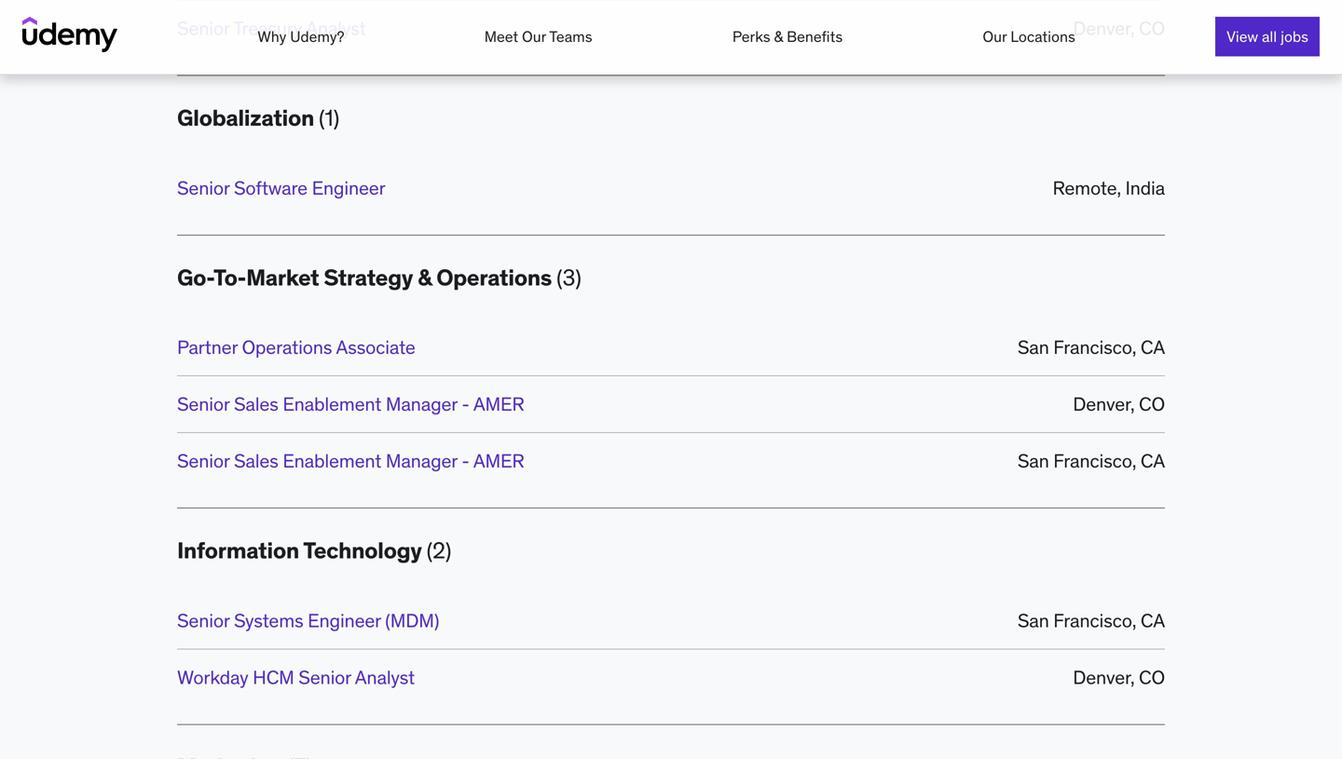 Task type: describe. For each thing, give the bounding box(es) containing it.
ca for go-to-market strategy & operations (3)
[[1141, 336, 1165, 359]]

co for (2)
[[1139, 666, 1165, 690]]

senior sales enablement manager - amer for san francisco, ca
[[177, 450, 524, 473]]

(3)
[[556, 264, 581, 291]]

senior treasury analyst
[[177, 17, 366, 40]]

systems
[[234, 610, 303, 633]]

view
[[1227, 27, 1258, 46]]

view all jobs link
[[1215, 17, 1320, 56]]

manager for denver,
[[386, 393, 457, 416]]

meet
[[484, 27, 518, 46]]

san francisco, ca for (3)
[[1018, 336, 1165, 359]]

partner operations associate
[[177, 336, 415, 359]]

(1)
[[319, 104, 339, 132]]

associate
[[336, 336, 415, 359]]

senior systems engineer (mdm)
[[177, 610, 439, 633]]

teams
[[549, 27, 592, 46]]

benefits
[[787, 27, 843, 46]]

globalization
[[177, 104, 314, 132]]

india
[[1125, 176, 1165, 200]]

software
[[234, 176, 307, 200]]

go-to-market strategy & operations (3)
[[177, 264, 581, 291]]

1 vertical spatial analyst
[[355, 666, 415, 690]]

go-
[[177, 264, 213, 291]]

amer for san francisco, ca
[[473, 450, 524, 473]]

enablement for denver, co
[[283, 393, 381, 416]]

2 ca from the top
[[1141, 450, 1165, 473]]

information technology (2)
[[177, 537, 451, 565]]

enablement for san francisco, ca
[[283, 450, 381, 473]]

san for information technology (2)
[[1018, 610, 1049, 633]]

information
[[177, 537, 299, 565]]

jobs
[[1280, 27, 1308, 46]]

to-
[[213, 264, 246, 291]]

2 san from the top
[[1018, 450, 1049, 473]]

amer for denver, co
[[473, 393, 524, 416]]

why
[[257, 27, 286, 46]]

remote, india
[[1053, 176, 1165, 200]]

our locations
[[983, 27, 1075, 46]]

san for go-to-market strategy & operations (3)
[[1018, 336, 1049, 359]]

meet our teams link
[[484, 27, 592, 46]]

view all jobs
[[1227, 27, 1308, 46]]

(2)
[[426, 537, 451, 565]]

perks & benefits link
[[732, 27, 843, 46]]

2 our from the left
[[983, 27, 1007, 46]]

market
[[246, 264, 319, 291]]

meet our teams
[[484, 27, 592, 46]]

udemy?
[[290, 27, 344, 46]]

udemy image
[[22, 17, 117, 52]]

0 vertical spatial analyst
[[306, 17, 366, 40]]

strategy
[[324, 264, 413, 291]]



Task type: vqa. For each thing, say whether or not it's contained in the screenshot.
HRIS
no



Task type: locate. For each thing, give the bounding box(es) containing it.
all
[[1262, 27, 1277, 46]]

3 denver, from the top
[[1073, 666, 1135, 690]]

-
[[462, 393, 469, 416], [462, 450, 469, 473]]

1 vertical spatial francisco,
[[1053, 450, 1136, 473]]

technology
[[303, 537, 422, 565]]

our
[[522, 27, 546, 46], [983, 27, 1007, 46]]

3 san francisco, ca from the top
[[1018, 610, 1165, 633]]

why udemy?
[[257, 27, 344, 46]]

2 manager from the top
[[386, 450, 457, 473]]

2 - from the top
[[462, 450, 469, 473]]

our right the meet
[[522, 27, 546, 46]]

sales for san francisco, ca
[[234, 450, 278, 473]]

treasury
[[233, 17, 302, 40]]

1 manager from the top
[[386, 393, 457, 416]]

- for san francisco, ca
[[462, 450, 469, 473]]

manager for san
[[386, 450, 457, 473]]

co
[[1139, 17, 1165, 40], [1139, 393, 1165, 416], [1139, 666, 1165, 690]]

engineer
[[312, 176, 385, 200], [308, 610, 381, 633]]

0 vertical spatial sales
[[234, 393, 278, 416]]

1 vertical spatial engineer
[[308, 610, 381, 633]]

0 vertical spatial ca
[[1141, 336, 1165, 359]]

2 amer from the top
[[473, 450, 524, 473]]

2 senior sales enablement manager - amer from the top
[[177, 450, 524, 473]]

2 co from the top
[[1139, 393, 1165, 416]]

sales for denver, co
[[234, 393, 278, 416]]

3 ca from the top
[[1141, 610, 1165, 633]]

0 vertical spatial enablement
[[283, 393, 381, 416]]

enablement
[[283, 393, 381, 416], [283, 450, 381, 473]]

francisco,
[[1053, 336, 1136, 359], [1053, 450, 1136, 473], [1053, 610, 1136, 633]]

our left locations
[[983, 27, 1007, 46]]

0 vertical spatial operations
[[436, 264, 552, 291]]

co for (3)
[[1139, 393, 1165, 416]]

senior software engineer
[[177, 176, 385, 200]]

2 vertical spatial co
[[1139, 666, 1165, 690]]

0 vertical spatial manager
[[386, 393, 457, 416]]

3 francisco, from the top
[[1053, 610, 1136, 633]]

denver, co
[[1073, 17, 1165, 40], [1073, 393, 1165, 416], [1073, 666, 1165, 690]]

senior sales enablement manager - amer for denver, co
[[177, 393, 524, 416]]

& right strategy
[[418, 264, 432, 291]]

1 vertical spatial manager
[[386, 450, 457, 473]]

0 horizontal spatial operations
[[242, 336, 332, 359]]

2 francisco, from the top
[[1053, 450, 1136, 473]]

0 vertical spatial denver, co
[[1073, 17, 1165, 40]]

1 vertical spatial enablement
[[283, 450, 381, 473]]

sales down partner operations associate
[[234, 393, 278, 416]]

0 vertical spatial senior sales enablement manager - amer
[[177, 393, 524, 416]]

manager down associate
[[386, 393, 457, 416]]

senior sales enablement manager - amer down associate
[[177, 393, 524, 416]]

1 vertical spatial operations
[[242, 336, 332, 359]]

why udemy? link
[[257, 27, 344, 46]]

denver,
[[1073, 17, 1135, 40], [1073, 393, 1135, 416], [1073, 666, 1135, 690]]

1 enablement from the top
[[283, 393, 381, 416]]

operations left (3) on the left top of the page
[[436, 264, 552, 291]]

locations
[[1010, 27, 1075, 46]]

perks
[[732, 27, 770, 46]]

perks & benefits
[[732, 27, 843, 46]]

engineer down (1)
[[312, 176, 385, 200]]

2 denver, co from the top
[[1073, 393, 1165, 416]]

1 vertical spatial senior sales enablement manager - amer
[[177, 450, 524, 473]]

1 vertical spatial sales
[[234, 450, 278, 473]]

2 vertical spatial denver, co
[[1073, 666, 1165, 690]]

denver, for (2)
[[1073, 666, 1135, 690]]

operations
[[436, 264, 552, 291], [242, 336, 332, 359]]

1 vertical spatial san
[[1018, 450, 1049, 473]]

2 vertical spatial denver,
[[1073, 666, 1135, 690]]

denver, for (3)
[[1073, 393, 1135, 416]]

2 san francisco, ca from the top
[[1018, 450, 1165, 473]]

san francisco, ca for (2)
[[1018, 610, 1165, 633]]

1 horizontal spatial operations
[[436, 264, 552, 291]]

our locations link
[[983, 27, 1075, 46]]

0 vertical spatial amer
[[473, 393, 524, 416]]

1 - from the top
[[462, 393, 469, 416]]

1 vertical spatial &
[[418, 264, 432, 291]]

1 denver, from the top
[[1073, 17, 1135, 40]]

2 vertical spatial san francisco, ca
[[1018, 610, 1165, 633]]

0 vertical spatial denver,
[[1073, 17, 1135, 40]]

- for denver, co
[[462, 393, 469, 416]]

analyst right why
[[306, 17, 366, 40]]

francisco, for go-to-market strategy & operations (3)
[[1053, 336, 1136, 359]]

1 francisco, from the top
[[1053, 336, 1136, 359]]

1 vertical spatial co
[[1139, 393, 1165, 416]]

2 vertical spatial ca
[[1141, 610, 1165, 633]]

ca for information technology (2)
[[1141, 610, 1165, 633]]

senior sales enablement manager - amer up technology
[[177, 450, 524, 473]]

1 sales from the top
[[234, 393, 278, 416]]

1 co from the top
[[1139, 17, 1165, 40]]

1 vertical spatial san francisco, ca
[[1018, 450, 1165, 473]]

0 vertical spatial francisco,
[[1053, 336, 1136, 359]]

1 our from the left
[[522, 27, 546, 46]]

& right 'perks'
[[774, 27, 783, 46]]

1 denver, co from the top
[[1073, 17, 1165, 40]]

analyst
[[306, 17, 366, 40], [355, 666, 415, 690]]

senior
[[177, 17, 230, 40], [177, 176, 230, 200], [177, 393, 230, 416], [177, 450, 230, 473], [177, 610, 230, 633], [299, 666, 351, 690]]

(mdm)
[[385, 610, 439, 633]]

3 co from the top
[[1139, 666, 1165, 690]]

0 vertical spatial san francisco, ca
[[1018, 336, 1165, 359]]

enablement down partner operations associate
[[283, 393, 381, 416]]

engineer for software
[[312, 176, 385, 200]]

1 horizontal spatial &
[[774, 27, 783, 46]]

0 vertical spatial -
[[462, 393, 469, 416]]

san francisco, ca
[[1018, 336, 1165, 359], [1018, 450, 1165, 473], [1018, 610, 1165, 633]]

amer
[[473, 393, 524, 416], [473, 450, 524, 473]]

manager up (2)
[[386, 450, 457, 473]]

remote,
[[1053, 176, 1121, 200]]

1 vertical spatial denver,
[[1073, 393, 1135, 416]]

0 horizontal spatial our
[[522, 27, 546, 46]]

1 senior sales enablement manager - amer from the top
[[177, 393, 524, 416]]

3 denver, co from the top
[[1073, 666, 1165, 690]]

1 san francisco, ca from the top
[[1018, 336, 1165, 359]]

sales
[[234, 393, 278, 416], [234, 450, 278, 473]]

engineer for systems
[[308, 610, 381, 633]]

0 vertical spatial &
[[774, 27, 783, 46]]

globalization (1)
[[177, 104, 339, 132]]

1 ca from the top
[[1141, 336, 1165, 359]]

0 vertical spatial co
[[1139, 17, 1165, 40]]

1 amer from the top
[[473, 393, 524, 416]]

engineer left (mdm) on the bottom
[[308, 610, 381, 633]]

2 sales from the top
[[234, 450, 278, 473]]

0 vertical spatial engineer
[[312, 176, 385, 200]]

2 vertical spatial francisco,
[[1053, 610, 1136, 633]]

enablement up "information technology (2)"
[[283, 450, 381, 473]]

partner
[[177, 336, 238, 359]]

&
[[774, 27, 783, 46], [418, 264, 432, 291]]

1 san from the top
[[1018, 336, 1049, 359]]

manager
[[386, 393, 457, 416], [386, 450, 457, 473]]

francisco, for information technology (2)
[[1053, 610, 1136, 633]]

hcm
[[253, 666, 294, 690]]

analyst down (mdm) on the bottom
[[355, 666, 415, 690]]

operations down the market
[[242, 336, 332, 359]]

0 vertical spatial san
[[1018, 336, 1049, 359]]

senior sales enablement manager - amer
[[177, 393, 524, 416], [177, 450, 524, 473]]

ca
[[1141, 336, 1165, 359], [1141, 450, 1165, 473], [1141, 610, 1165, 633]]

workday hcm senior analyst
[[177, 666, 415, 690]]

1 vertical spatial ca
[[1141, 450, 1165, 473]]

2 vertical spatial san
[[1018, 610, 1049, 633]]

2 denver, from the top
[[1073, 393, 1135, 416]]

denver, co for go-to-market strategy & operations (3)
[[1073, 393, 1165, 416]]

1 vertical spatial amer
[[473, 450, 524, 473]]

0 horizontal spatial &
[[418, 264, 432, 291]]

workday
[[177, 666, 248, 690]]

1 vertical spatial -
[[462, 450, 469, 473]]

3 san from the top
[[1018, 610, 1049, 633]]

1 horizontal spatial our
[[983, 27, 1007, 46]]

san
[[1018, 336, 1049, 359], [1018, 450, 1049, 473], [1018, 610, 1049, 633]]

denver, co for information technology (2)
[[1073, 666, 1165, 690]]

sales up information
[[234, 450, 278, 473]]

2 enablement from the top
[[283, 450, 381, 473]]

1 vertical spatial denver, co
[[1073, 393, 1165, 416]]



